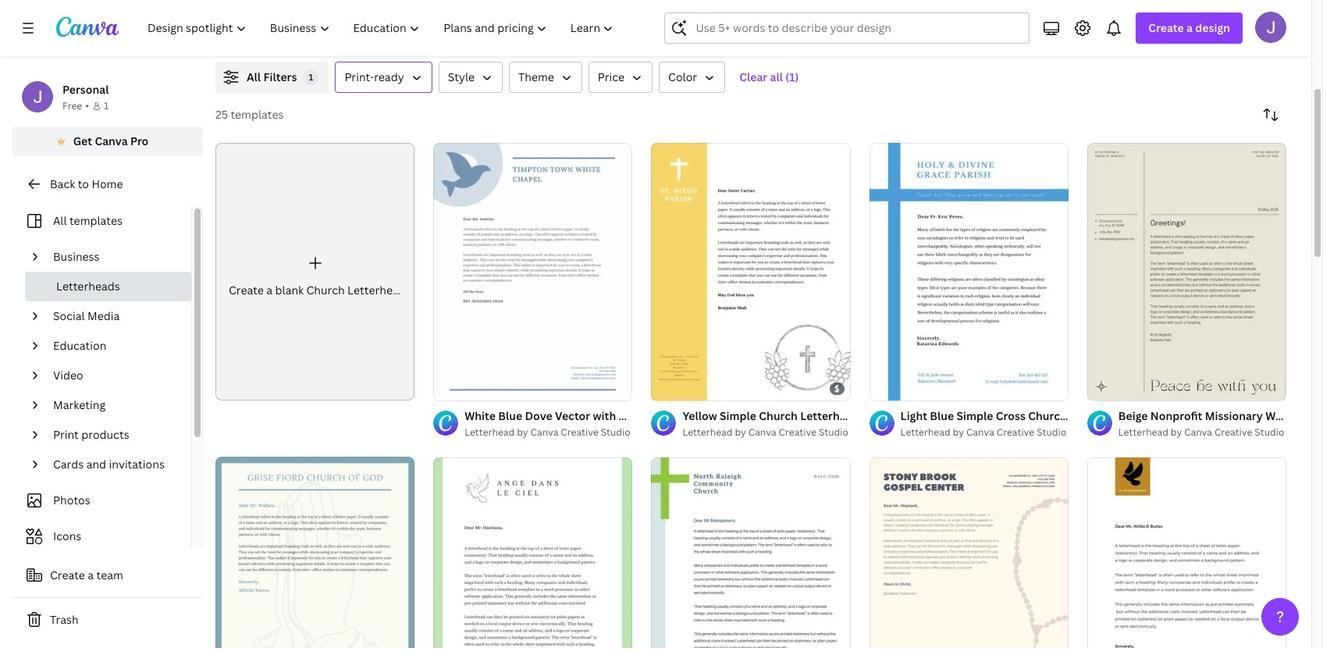 Task type: locate. For each thing, give the bounding box(es) containing it.
all
[[771, 70, 783, 84]]

4 letterhead by canva creative studio link from the left
[[1119, 425, 1287, 441]]

1 horizontal spatial templates
[[231, 107, 284, 122]]

3 letterhead by canva creative studio link from the left
[[901, 425, 1069, 441]]

blue
[[499, 409, 523, 424], [619, 409, 643, 424], [931, 409, 955, 424]]

all down back
[[53, 213, 67, 228]]

dots
[[646, 409, 671, 424]]

create for create a blank church letterhead
[[229, 283, 264, 298]]

business
[[53, 249, 100, 264]]

and
[[86, 457, 106, 472]]

create for create a team
[[50, 568, 85, 583]]

by
[[517, 426, 529, 439], [735, 426, 747, 439], [953, 426, 965, 439], [1171, 426, 1183, 439]]

1 right •
[[104, 99, 109, 112]]

3 studio from the left
[[1037, 426, 1067, 439]]

by inside the yellow simple church letterhead letterhead by canva creative studio
[[735, 426, 747, 439]]

trash link
[[12, 605, 203, 636]]

0 vertical spatial templates
[[231, 107, 284, 122]]

0 horizontal spatial create
[[50, 568, 85, 583]]

0 vertical spatial all
[[247, 70, 261, 84]]

2 horizontal spatial blue
[[931, 409, 955, 424]]

education
[[53, 338, 106, 353]]

1 horizontal spatial create
[[229, 283, 264, 298]]

filters
[[264, 70, 297, 84]]

creative
[[561, 426, 599, 439], [779, 426, 817, 439], [997, 426, 1035, 439], [1215, 426, 1253, 439]]

all
[[247, 70, 261, 84], [53, 213, 67, 228]]

a left design in the top right of the page
[[1187, 20, 1193, 35]]

marketing
[[53, 398, 106, 412]]

25 templates
[[216, 107, 284, 122]]

0 horizontal spatial templates
[[69, 213, 123, 228]]

None search field
[[665, 12, 1031, 44]]

simple left cross
[[957, 409, 994, 424]]

letterhead by canva creative studio link
[[465, 425, 633, 441], [683, 425, 851, 441], [901, 425, 1069, 441], [1119, 425, 1287, 441]]

light blue simple cross church letterhead link
[[901, 408, 1129, 425]]

theme button
[[509, 62, 583, 93]]

(1)
[[786, 70, 799, 84]]

a inside button
[[88, 568, 94, 583]]

all filters
[[247, 70, 297, 84]]

canva inside white blue dove vector with blue dots church letterhead (us) letterhead by canva creative studio
[[531, 426, 559, 439]]

vector
[[555, 409, 591, 424]]

simple inside the yellow simple church letterhead letterhead by canva creative studio
[[720, 409, 757, 424]]

cards
[[53, 457, 84, 472]]

simple right yellow
[[720, 409, 757, 424]]

social media
[[53, 309, 120, 323]]

1
[[309, 71, 313, 83], [104, 99, 109, 112]]

white blue dove vector with blue dots church letterhead (us) image
[[434, 143, 633, 401]]

creative inside light blue simple cross church letterhead letterhead by canva creative studio
[[997, 426, 1035, 439]]

a inside "dropdown button"
[[1187, 20, 1193, 35]]

canva inside button
[[95, 134, 128, 148]]

free •
[[62, 99, 89, 112]]

a inside "element"
[[267, 283, 273, 298]]

jacob simon image
[[1256, 12, 1287, 43]]

a for design
[[1187, 20, 1193, 35]]

create down icons
[[50, 568, 85, 583]]

yellow simple church letterhead letterhead by canva creative studio
[[683, 409, 860, 439]]

canva
[[95, 134, 128, 148], [531, 426, 559, 439], [749, 426, 777, 439], [967, 426, 995, 439], [1185, 426, 1213, 439]]

1 vertical spatial templates
[[69, 213, 123, 228]]

2 horizontal spatial a
[[1187, 20, 1193, 35]]

1 horizontal spatial all
[[247, 70, 261, 84]]

1 right filters
[[309, 71, 313, 83]]

templates down back to home
[[69, 213, 123, 228]]

business link
[[47, 242, 182, 272]]

video link
[[47, 361, 182, 391]]

1 horizontal spatial blue
[[619, 409, 643, 424]]

1 studio from the left
[[601, 426, 631, 439]]

a for team
[[88, 568, 94, 583]]

2 letterhead by canva creative studio link from the left
[[683, 425, 851, 441]]

create inside button
[[50, 568, 85, 583]]

invitations
[[109, 457, 165, 472]]

blue left dove
[[499, 409, 523, 424]]

style
[[448, 70, 475, 84]]

cards and invitations link
[[47, 450, 182, 480]]

create a team button
[[12, 560, 203, 591]]

3 by from the left
[[953, 426, 965, 439]]

0 horizontal spatial simple
[[720, 409, 757, 424]]

church
[[307, 283, 345, 298], [673, 409, 712, 424], [759, 409, 798, 424], [1029, 409, 1068, 424]]

2 by from the left
[[735, 426, 747, 439]]

pale navy blue rosary beads church letterhead image
[[870, 458, 1069, 648]]

2 creative from the left
[[779, 426, 817, 439]]

trash
[[50, 612, 79, 627]]

1 creative from the left
[[561, 426, 599, 439]]

cards and invitations
[[53, 457, 165, 472]]

back
[[50, 177, 75, 191]]

ready
[[374, 70, 404, 84]]

blank
[[275, 283, 304, 298]]

1 horizontal spatial 1
[[309, 71, 313, 83]]

light blue simple cross church letterhead image
[[870, 143, 1069, 401]]

1 filter options selected element
[[303, 70, 319, 85]]

2 horizontal spatial create
[[1149, 20, 1185, 35]]

2 studio from the left
[[819, 426, 849, 439]]

blue for white
[[499, 409, 523, 424]]

video
[[53, 368, 83, 383]]

2 vertical spatial create
[[50, 568, 85, 583]]

1 vertical spatial all
[[53, 213, 67, 228]]

0 vertical spatial a
[[1187, 20, 1193, 35]]

all left filters
[[247, 70, 261, 84]]

social
[[53, 309, 85, 323]]

a left blank
[[267, 283, 273, 298]]

dove
[[525, 409, 553, 424]]

1 vertical spatial 1
[[104, 99, 109, 112]]

a
[[1187, 20, 1193, 35], [267, 283, 273, 298], [88, 568, 94, 583]]

by inside light blue simple cross church letterhead letterhead by canva creative studio
[[953, 426, 965, 439]]

create
[[1149, 20, 1185, 35], [229, 283, 264, 298], [50, 568, 85, 583]]

1 by from the left
[[517, 426, 529, 439]]

0 horizontal spatial a
[[88, 568, 94, 583]]

green simple illustrated dove church letterhead image
[[434, 458, 633, 648]]

4 creative from the left
[[1215, 426, 1253, 439]]

create left design in the top right of the page
[[1149, 20, 1185, 35]]

blue right light
[[931, 409, 955, 424]]

2 blue from the left
[[619, 409, 643, 424]]

studio
[[601, 426, 631, 439], [819, 426, 849, 439], [1037, 426, 1067, 439], [1256, 426, 1285, 439]]

create left blank
[[229, 283, 264, 298]]

create inside "element"
[[229, 283, 264, 298]]

0 horizontal spatial all
[[53, 213, 67, 228]]

0 horizontal spatial blue
[[499, 409, 523, 424]]

back to home
[[50, 177, 123, 191]]

create inside "dropdown button"
[[1149, 20, 1185, 35]]

marketing link
[[47, 391, 182, 420]]

0 vertical spatial 1
[[309, 71, 313, 83]]

0 horizontal spatial 1
[[104, 99, 109, 112]]

letterhead inside "element"
[[348, 283, 406, 298]]

3 creative from the left
[[997, 426, 1035, 439]]

create a design
[[1149, 20, 1231, 35]]

Search search field
[[696, 13, 1020, 43]]

a left team
[[88, 568, 94, 583]]

creative inside white blue dove vector with blue dots church letterhead (us) letterhead by canva creative studio
[[561, 426, 599, 439]]

4 studio from the left
[[1256, 426, 1285, 439]]

blue inside light blue simple cross church letterhead letterhead by canva creative studio
[[931, 409, 955, 424]]

letterhead by canva creative studio link for church
[[683, 425, 851, 441]]

church inside white blue dove vector with blue dots church letterhead (us) letterhead by canva creative studio
[[673, 409, 712, 424]]

price button
[[589, 62, 653, 93]]

simple
[[720, 409, 757, 424], [957, 409, 994, 424]]

creative inside the yellow simple church letterhead letterhead by canva creative studio
[[779, 426, 817, 439]]

simple inside light blue simple cross church letterhead letterhead by canva creative studio
[[957, 409, 994, 424]]

3 blue from the left
[[931, 409, 955, 424]]

photos
[[53, 493, 90, 508]]

print-ready button
[[335, 62, 432, 93]]

1 vertical spatial a
[[267, 283, 273, 298]]

print products
[[53, 427, 129, 442]]

all templates link
[[22, 206, 182, 236]]

studio inside white blue dove vector with blue dots church letterhead (us) letterhead by canva creative studio
[[601, 426, 631, 439]]

church inside create a blank church letterhead "element"
[[307, 283, 345, 298]]

templates right 25
[[231, 107, 284, 122]]

0 vertical spatial create
[[1149, 20, 1185, 35]]

1 horizontal spatial a
[[267, 283, 273, 298]]

price
[[598, 70, 625, 84]]

icons
[[53, 529, 81, 544]]

blue right the with
[[619, 409, 643, 424]]

2 vertical spatial a
[[88, 568, 94, 583]]

get canva pro
[[73, 134, 149, 148]]

1 simple from the left
[[720, 409, 757, 424]]

1 letterhead by canva creative studio link from the left
[[465, 425, 633, 441]]

with
[[593, 409, 616, 424]]

2 simple from the left
[[957, 409, 994, 424]]

templates for all templates
[[69, 213, 123, 228]]

templates
[[231, 107, 284, 122], [69, 213, 123, 228]]

create a design button
[[1137, 12, 1244, 44]]

1 horizontal spatial simple
[[957, 409, 994, 424]]

1 blue from the left
[[499, 409, 523, 424]]

1 vertical spatial create
[[229, 283, 264, 298]]



Task type: describe. For each thing, give the bounding box(es) containing it.
letterheads
[[56, 279, 120, 294]]

team
[[96, 568, 123, 583]]

yellow simple church letterhead image
[[652, 143, 851, 401]]

studio inside light blue simple cross church letterhead letterhead by canva creative studio
[[1037, 426, 1067, 439]]

top level navigation element
[[137, 12, 628, 44]]

letterhead by canva creative studio
[[1119, 426, 1285, 439]]

$
[[835, 383, 840, 395]]

color button
[[659, 62, 726, 93]]

theme
[[519, 70, 554, 84]]

style button
[[439, 62, 503, 93]]

to
[[78, 177, 89, 191]]

print-
[[345, 70, 374, 84]]

personal
[[62, 82, 109, 97]]

25
[[216, 107, 228, 122]]

white blue dove vector with blue dots church letterhead (us) link
[[465, 408, 799, 425]]

Sort by button
[[1256, 99, 1287, 130]]

white
[[465, 409, 496, 424]]

back to home link
[[12, 169, 203, 200]]

create a blank church letterhead link
[[216, 143, 415, 401]]

education link
[[47, 331, 182, 361]]

all for all templates
[[53, 213, 67, 228]]

canva inside the yellow simple church letterhead letterhead by canva creative studio
[[749, 426, 777, 439]]

create for create a design
[[1149, 20, 1185, 35]]

free
[[62, 99, 82, 112]]

media
[[88, 309, 120, 323]]

cross
[[997, 409, 1026, 424]]

create a blank church letterhead
[[229, 283, 406, 298]]

church inside the yellow simple church letterhead letterhead by canva creative studio
[[759, 409, 798, 424]]

get
[[73, 134, 92, 148]]

templates for 25 templates
[[231, 107, 284, 122]]

icons link
[[22, 522, 182, 551]]

create a blank church letterhead element
[[216, 143, 415, 401]]

home
[[92, 177, 123, 191]]

create a team
[[50, 568, 123, 583]]

products
[[81, 427, 129, 442]]

a for blank
[[267, 283, 273, 298]]

letterhead by canva creative studio link for dove
[[465, 425, 633, 441]]

clear all (1) button
[[732, 62, 807, 93]]

social media link
[[47, 302, 182, 331]]

by inside white blue dove vector with blue dots church letterhead (us) letterhead by canva creative studio
[[517, 426, 529, 439]]

yellow simple church letterhead link
[[683, 408, 860, 425]]

4 by from the left
[[1171, 426, 1183, 439]]

clear all (1)
[[740, 70, 799, 84]]

blue cross church minimal letterhead image
[[652, 458, 851, 648]]

pro
[[130, 134, 149, 148]]

church letterhead templates image
[[954, 0, 1287, 43]]

color
[[669, 70, 698, 84]]

light
[[901, 409, 928, 424]]

yellow
[[683, 409, 718, 424]]

white blue dove vector with blue dots church letterhead (us) letterhead by canva creative studio
[[465, 409, 799, 439]]

light blue simple cross church letterhead letterhead by canva creative studio
[[901, 409, 1129, 439]]

church inside light blue simple cross church letterhead letterhead by canva creative studio
[[1029, 409, 1068, 424]]

clear
[[740, 70, 768, 84]]

letterhead by canva creative studio link for simple
[[901, 425, 1069, 441]]

canva inside light blue simple cross church letterhead letterhead by canva creative studio
[[967, 426, 995, 439]]

studio inside the yellow simple church letterhead letterhead by canva creative studio
[[819, 426, 849, 439]]

pale blue bordered church letterhead image
[[216, 457, 415, 648]]

photos link
[[22, 486, 182, 516]]

design
[[1196, 20, 1231, 35]]

get canva pro button
[[12, 127, 203, 156]]

beige nonprofit missionary work classy minimalist charity letterhead image
[[1088, 143, 1287, 401]]

print
[[53, 427, 79, 442]]

dark golden rod dove church letterhead image
[[1088, 458, 1287, 648]]

print-ready
[[345, 70, 404, 84]]

(us)
[[776, 409, 799, 424]]

all for all filters
[[247, 70, 261, 84]]

blue for light
[[931, 409, 955, 424]]

all templates
[[53, 213, 123, 228]]

•
[[85, 99, 89, 112]]

print products link
[[47, 420, 182, 450]]



Task type: vqa. For each thing, say whether or not it's contained in the screenshot.
list
no



